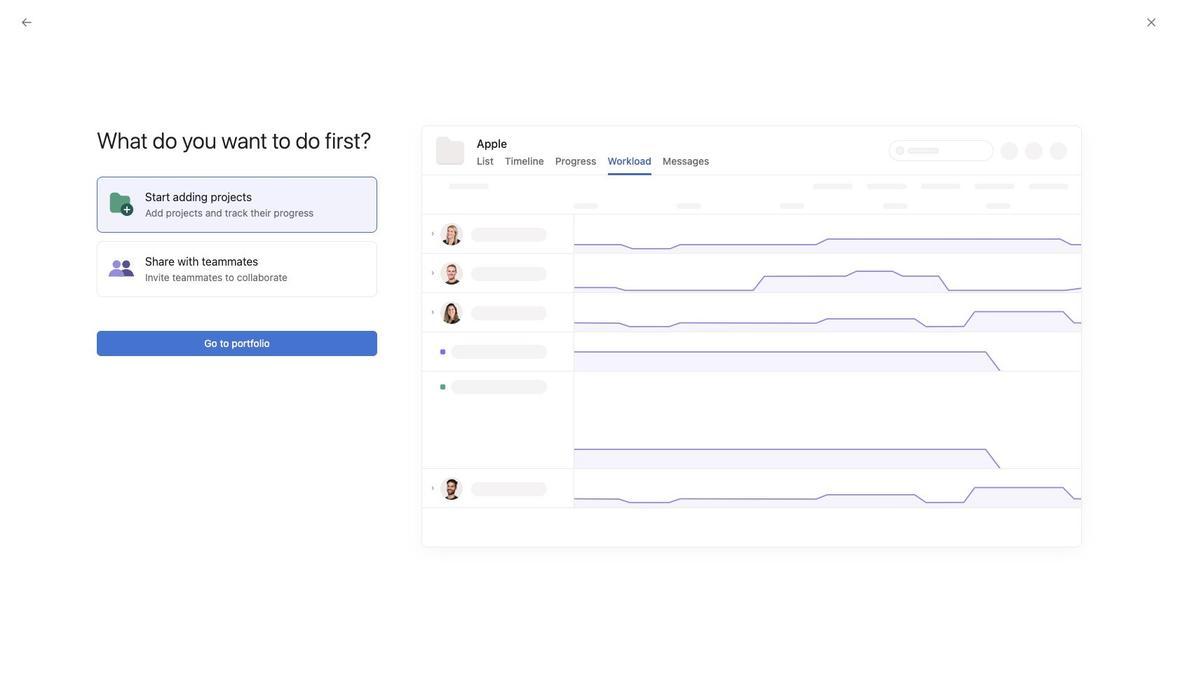 Task type: describe. For each thing, give the bounding box(es) containing it.
hide sidebar image
[[18, 11, 29, 22]]

collapse list for this section: recent portfolios image
[[400, 154, 411, 166]]

starred element
[[0, 223, 168, 363]]

close image
[[1147, 17, 1158, 28]]



Task type: vqa. For each thing, say whether or not it's contained in the screenshot.
the Collapse list for this section: Recent portfolios icon
yes



Task type: locate. For each thing, give the bounding box(es) containing it.
this is a preview of your portfolio image
[[422, 126, 1082, 547]]

go back image
[[21, 17, 32, 28]]

james, profile image
[[15, 319, 32, 335]]

list box
[[424, 6, 761, 28]]



